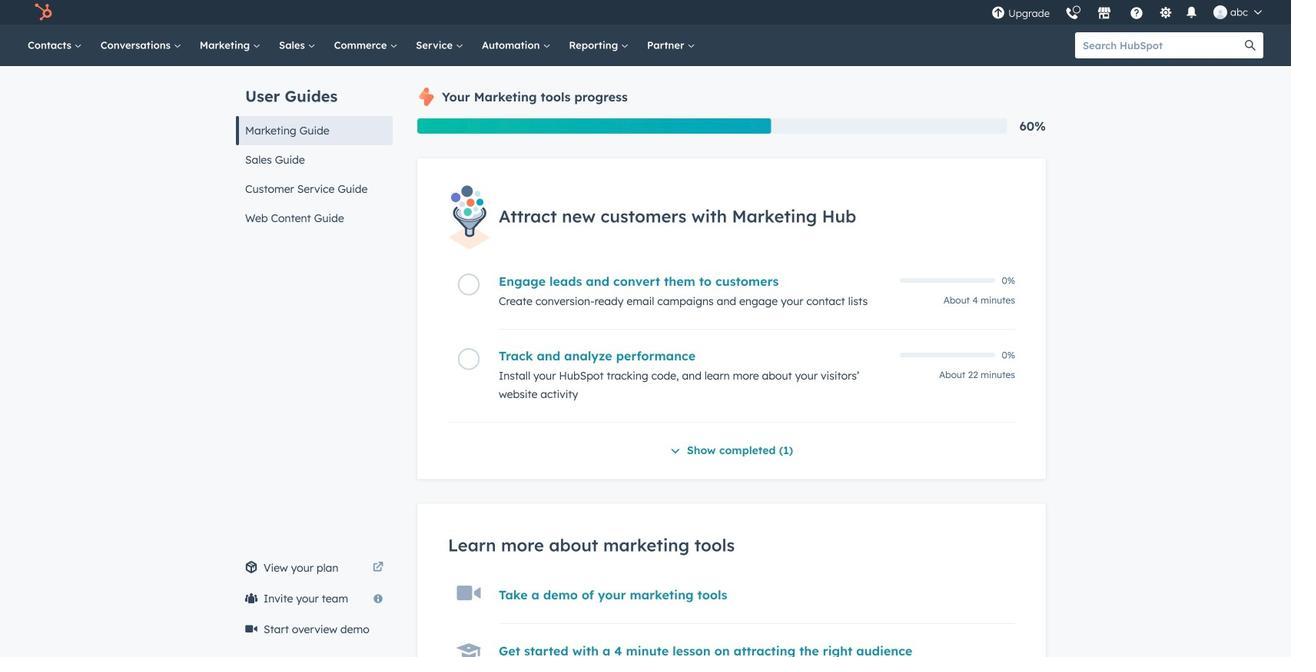 Task type: locate. For each thing, give the bounding box(es) containing it.
menu
[[984, 0, 1273, 25]]

progress bar
[[417, 118, 772, 134]]

Search HubSpot search field
[[1076, 32, 1238, 58]]

link opens in a new window image
[[373, 563, 384, 574]]



Task type: vqa. For each thing, say whether or not it's contained in the screenshot.
by:
no



Task type: describe. For each thing, give the bounding box(es) containing it.
marketplaces image
[[1098, 7, 1112, 21]]

link opens in a new window image
[[373, 559, 384, 577]]

gary orlando image
[[1214, 5, 1228, 19]]

user guides element
[[236, 66, 393, 233]]



